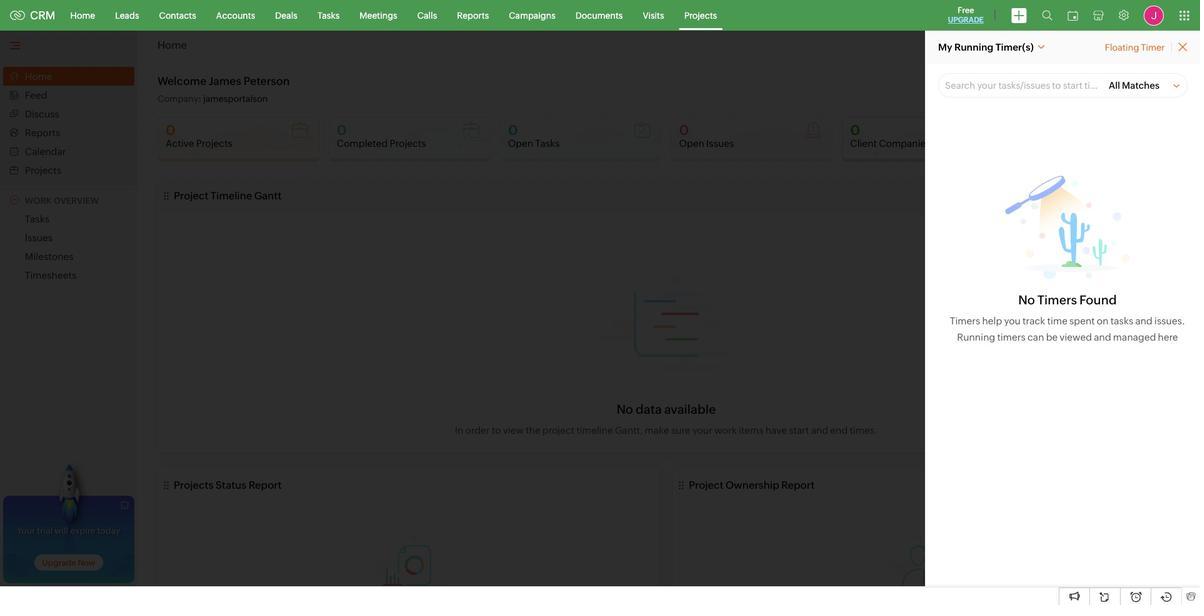 Task type: vqa. For each thing, say whether or not it's contained in the screenshot.
'Accounts' link
yes



Task type: locate. For each thing, give the bounding box(es) containing it.
accounts
[[216, 10, 255, 20]]

calendar image
[[1068, 10, 1079, 20]]

documents
[[576, 10, 623, 20]]

deals link
[[265, 0, 308, 30]]

reports
[[457, 10, 489, 20]]

free upgrade
[[949, 6, 984, 24]]

campaigns
[[509, 10, 556, 20]]

calls link
[[408, 0, 447, 30]]

create menu image
[[1012, 8, 1027, 23]]

create menu element
[[1004, 0, 1035, 30]]

meetings link
[[350, 0, 408, 30]]

search image
[[1042, 10, 1053, 21]]

leads
[[115, 10, 139, 20]]

upgrade
[[949, 16, 984, 24]]

visits link
[[633, 0, 675, 30]]

projects link
[[675, 0, 727, 30]]

home
[[70, 10, 95, 20]]

profile element
[[1137, 0, 1172, 30]]



Task type: describe. For each thing, give the bounding box(es) containing it.
leads link
[[105, 0, 149, 30]]

campaigns link
[[499, 0, 566, 30]]

free
[[958, 6, 975, 15]]

tasks link
[[308, 0, 350, 30]]

contacts link
[[149, 0, 206, 30]]

projects
[[685, 10, 717, 20]]

visits
[[643, 10, 665, 20]]

accounts link
[[206, 0, 265, 30]]

home link
[[60, 0, 105, 30]]

crm link
[[10, 9, 55, 22]]

contacts
[[159, 10, 196, 20]]

search element
[[1035, 0, 1061, 31]]

calls
[[418, 10, 437, 20]]

documents link
[[566, 0, 633, 30]]

profile image
[[1144, 5, 1164, 25]]

tasks
[[318, 10, 340, 20]]

deals
[[275, 10, 298, 20]]

meetings
[[360, 10, 398, 20]]

crm
[[30, 9, 55, 22]]

reports link
[[447, 0, 499, 30]]



